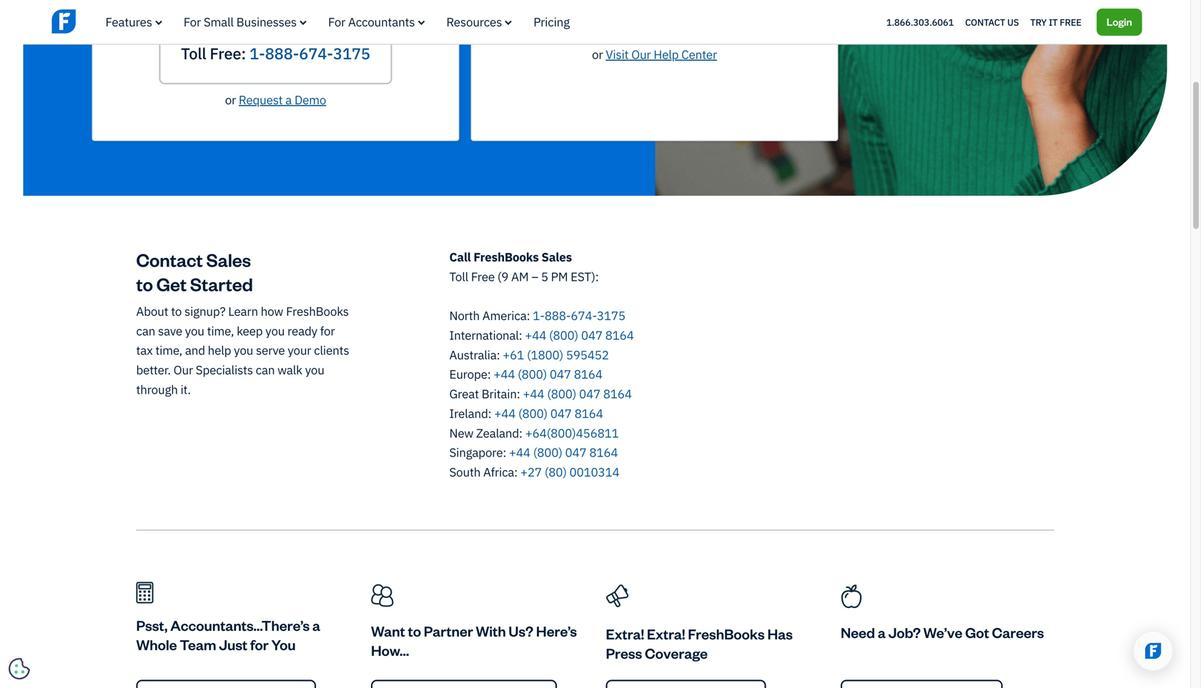 Task type: describe. For each thing, give the bounding box(es) containing it.
got
[[966, 624, 990, 642]]

+44 up '+27'
[[509, 445, 531, 461]]

free inside "link"
[[1060, 16, 1082, 28]]

(800) up (80)
[[533, 445, 563, 461]]

job?
[[889, 624, 921, 642]]

press
[[606, 644, 642, 663]]

international:
[[449, 328, 522, 343]]

047 down the +64(800)456811 link
[[565, 445, 587, 461]]

you right walk on the left bottom of the page
[[305, 362, 324, 378]]

674- for toll free: 1-888-674-3175
[[299, 43, 333, 64]]

+27 (80) 0010314 link
[[521, 465, 620, 480]]

(80)
[[545, 465, 567, 480]]

call
[[449, 249, 471, 265]]

us/canada
[[186, 4, 250, 20]]

keep
[[237, 323, 263, 339]]

need a job? we've got careers
[[841, 624, 1044, 642]]

+44 up (1800)
[[525, 328, 547, 343]]

to for about
[[171, 304, 182, 319]]

you up and
[[185, 323, 204, 339]]

save
[[158, 323, 182, 339]]

with
[[476, 622, 506, 641]]

businesses
[[236, 14, 297, 30]]

tax
[[136, 343, 153, 358]]

for small businesses
[[184, 14, 297, 30]]

2 horizontal spatial a
[[878, 624, 886, 642]]

america:
[[483, 308, 530, 324]]

resources link
[[447, 14, 512, 30]]

for for for small businesses
[[184, 14, 201, 30]]

coverage
[[645, 644, 708, 663]]

serve
[[256, 343, 285, 358]]

partner
[[424, 622, 473, 641]]

1.866.303.6061
[[887, 16, 954, 28]]

a for accountants…there's
[[312, 616, 320, 635]]

contact for contact sales to get started
[[136, 248, 203, 271]]

accountants…there's
[[170, 616, 310, 635]]

+64(800)456811
[[525, 425, 619, 441]]

australia:
[[449, 347, 500, 363]]

specialists
[[196, 362, 253, 378]]

cookie consent banner dialog
[[11, 513, 225, 678]]

0010314
[[570, 465, 620, 480]]

for for for accountants
[[328, 14, 346, 30]]

us?
[[509, 622, 534, 641]]

you down keep
[[234, 343, 253, 358]]

has
[[768, 625, 793, 644]]

visit our help center link
[[606, 46, 717, 62]]

(800) down britain:
[[518, 406, 548, 422]]

extra! extra! freshbooks has press coverage
[[606, 625, 793, 663]]

careers
[[992, 624, 1044, 642]]

our inside about to signup? learn how freshbooks can save you time, keep you ready for tax time, and help you serve your clients better. our specialists can walk you through it.
[[174, 362, 193, 378]]

contact sales to get started
[[136, 248, 253, 296]]

674- for north america: 1-888-674-3175 international: +44 (800) 047 8164 australia: +61 (1800) 595452 europe: +44 (800) 047 8164 great britain: +44 (800) 047 8164 ireland: +44 (800) 047 8164 new zealand: +64(800)456811 singapore: +44 (800) 047 8164 south africa: +27 (80) 0010314
[[571, 308, 597, 324]]

0 horizontal spatial 1-888-674-3175 link
[[250, 43, 370, 64]]

we've
[[924, 624, 963, 642]]

britain:
[[482, 386, 520, 402]]

1 horizontal spatial time,
[[207, 323, 234, 339]]

how
[[261, 304, 283, 319]]

or for request a demo
[[592, 46, 603, 62]]

for accountants link
[[328, 14, 425, 30]]

want
[[371, 622, 405, 641]]

contact us link
[[965, 13, 1019, 31]]

through
[[136, 382, 178, 398]]

5
[[541, 269, 548, 285]]

new
[[449, 425, 474, 441]]

us
[[1008, 16, 1019, 28]]

great
[[449, 386, 479, 402]]

africa:
[[483, 465, 518, 480]]

0 vertical spatial our
[[632, 46, 651, 62]]

pricing
[[534, 14, 570, 30]]

walk
[[278, 362, 302, 378]]

+44 (800) 047 8164 link up +27 (80) 0010314 'link'
[[509, 445, 618, 461]]

(800) down (1800)
[[518, 367, 547, 382]]

freshbooks logo image
[[52, 8, 163, 35]]

accountants
[[348, 14, 415, 30]]

resources
[[447, 14, 502, 30]]

(1800)
[[527, 347, 564, 363]]

1- for free:
[[250, 43, 265, 64]]

just
[[219, 636, 247, 654]]

047 down +61 (1800) 595452 link
[[550, 367, 571, 382]]

you
[[271, 636, 296, 654]]

0 horizontal spatial toll
[[181, 43, 206, 64]]

visit
[[606, 46, 629, 62]]

toll inside call freshbooks sales toll free (9 am – 5 pm est):
[[449, 269, 468, 285]]

for small businesses link
[[184, 14, 307, 30]]

+44 right britain:
[[523, 386, 544, 402]]

center
[[682, 46, 717, 62]]

047 down 595452
[[579, 386, 601, 402]]

europe:
[[449, 367, 491, 382]]

contact for contact us
[[965, 16, 1005, 28]]

international
[[289, 4, 379, 20]]

us/canada button
[[159, 0, 276, 24]]

here's
[[536, 622, 577, 641]]

free inside call freshbooks sales toll free (9 am – 5 pm est):
[[471, 269, 495, 285]]

047 up '+64(800)456811'
[[551, 406, 572, 422]]

freshbooks inside about to signup? learn how freshbooks can save you time, keep you ready for tax time, and help you serve your clients better. our specialists can walk you through it.
[[286, 304, 349, 319]]



Task type: vqa. For each thing, say whether or not it's contained in the screenshot.
center
yes



Task type: locate. For each thing, give the bounding box(es) containing it.
or left 'visit'
[[592, 46, 603, 62]]

sales up the started
[[206, 248, 251, 271]]

sales
[[206, 248, 251, 271], [542, 249, 572, 265]]

pricing link
[[534, 14, 570, 30]]

can down the serve
[[256, 362, 275, 378]]

1 horizontal spatial freshbooks
[[474, 249, 539, 265]]

your
[[288, 343, 311, 358]]

0 horizontal spatial time,
[[155, 343, 182, 358]]

1-
[[250, 43, 265, 64], [533, 308, 545, 324]]

started
[[190, 272, 253, 296]]

to left get
[[136, 272, 153, 296]]

zealand:
[[476, 425, 523, 441]]

1 horizontal spatial for
[[328, 14, 346, 30]]

for left "accountants" on the left top of page
[[328, 14, 346, 30]]

+44 (800) 047 8164 link down (1800)
[[494, 367, 603, 382]]

1 vertical spatial 3175
[[597, 308, 626, 324]]

1-888-674-3175 link down est):
[[533, 308, 626, 324]]

047
[[581, 328, 603, 343], [550, 367, 571, 382], [579, 386, 601, 402], [551, 406, 572, 422], [565, 445, 587, 461]]

0 horizontal spatial extra!
[[606, 625, 644, 644]]

to inside about to signup? learn how freshbooks can save you time, keep you ready for tax time, and help you serve your clients better. our specialists can walk you through it.
[[171, 304, 182, 319]]

sales inside contact sales to get started
[[206, 248, 251, 271]]

0 vertical spatial 1-888-674-3175 link
[[250, 43, 370, 64]]

(9
[[498, 269, 509, 285]]

can
[[136, 323, 155, 339], [256, 362, 275, 378]]

0 horizontal spatial for
[[184, 14, 201, 30]]

ready
[[288, 323, 317, 339]]

0 vertical spatial 888-
[[265, 43, 299, 64]]

2 vertical spatial to
[[408, 622, 421, 641]]

1 vertical spatial 1-888-674-3175 link
[[533, 308, 626, 324]]

1 vertical spatial can
[[256, 362, 275, 378]]

+64(800)456811 link
[[525, 425, 619, 441]]

0 horizontal spatial 1-
[[250, 43, 265, 64]]

cookie preferences image
[[9, 659, 30, 680]]

freshbooks
[[474, 249, 539, 265], [286, 304, 349, 319], [688, 625, 765, 644]]

0 vertical spatial time,
[[207, 323, 234, 339]]

need
[[841, 624, 875, 642]]

595452
[[566, 347, 609, 363]]

–
[[532, 269, 539, 285]]

ireland:
[[449, 406, 492, 422]]

1 horizontal spatial to
[[171, 304, 182, 319]]

application
[[1116, 614, 1191, 689]]

3175 for north america: 1-888-674-3175 international: +44 (800) 047 8164 australia: +61 (1800) 595452 europe: +44 (800) 047 8164 great britain: +44 (800) 047 8164 ireland: +44 (800) 047 8164 new zealand: +64(800)456811 singapore: +44 (800) 047 8164 south africa: +27 (80) 0010314
[[597, 308, 626, 324]]

+44 (800) 047 8164 link up the +64(800)456811 link
[[494, 406, 603, 422]]

login
[[1107, 14, 1132, 28]]

freshbooks inside call freshbooks sales toll free (9 am – 5 pm est):
[[474, 249, 539, 265]]

1 horizontal spatial 888-
[[545, 308, 571, 324]]

extra!
[[606, 625, 644, 644], [647, 625, 685, 644]]

+44
[[525, 328, 547, 343], [494, 367, 515, 382], [523, 386, 544, 402], [494, 406, 516, 422], [509, 445, 531, 461]]

extra! up press
[[606, 625, 644, 644]]

to inside contact sales to get started
[[136, 272, 153, 296]]

to up save
[[171, 304, 182, 319]]

to right want
[[408, 622, 421, 641]]

get
[[156, 272, 187, 296]]

1 horizontal spatial or
[[592, 46, 603, 62]]

you
[[185, 323, 204, 339], [266, 323, 285, 339], [234, 343, 253, 358], [305, 362, 324, 378]]

0 vertical spatial freshbooks
[[474, 249, 539, 265]]

want to partner with us? here's how…
[[371, 622, 577, 660]]

team
[[180, 636, 216, 654]]

1 vertical spatial 674-
[[571, 308, 597, 324]]

888- for free:
[[265, 43, 299, 64]]

674- down est):
[[571, 308, 597, 324]]

0 vertical spatial can
[[136, 323, 155, 339]]

+44 up britain:
[[494, 367, 515, 382]]

1- right free:
[[250, 43, 265, 64]]

clients
[[314, 343, 349, 358]]

1 extra! from the left
[[606, 625, 644, 644]]

1 horizontal spatial 3175
[[597, 308, 626, 324]]

2 vertical spatial freshbooks
[[688, 625, 765, 644]]

1 horizontal spatial for
[[320, 323, 335, 339]]

help
[[208, 343, 231, 358]]

0 horizontal spatial freshbooks
[[286, 304, 349, 319]]

1 vertical spatial our
[[174, 362, 193, 378]]

+44 (800) 047 8164 link up '+64(800)456811'
[[523, 386, 632, 402]]

1- for america:
[[533, 308, 545, 324]]

1 horizontal spatial contact
[[965, 16, 1005, 28]]

0 vertical spatial free
[[1060, 16, 1082, 28]]

free right the it
[[1060, 16, 1082, 28]]

888- for america:
[[545, 308, 571, 324]]

0 horizontal spatial sales
[[206, 248, 251, 271]]

extra! up coverage
[[647, 625, 685, 644]]

north america: 1-888-674-3175 international: +44 (800) 047 8164 australia: +61 (1800) 595452 europe: +44 (800) 047 8164 great britain: +44 (800) 047 8164 ireland: +44 (800) 047 8164 new zealand: +64(800)456811 singapore: +44 (800) 047 8164 south africa: +27 (80) 0010314
[[449, 308, 634, 480]]

0 horizontal spatial 888-
[[265, 43, 299, 64]]

1 vertical spatial for
[[250, 636, 269, 654]]

time, down save
[[155, 343, 182, 358]]

whole
[[136, 636, 177, 654]]

888- inside north america: 1-888-674-3175 international: +44 (800) 047 8164 australia: +61 (1800) 595452 europe: +44 (800) 047 8164 great britain: +44 (800) 047 8164 ireland: +44 (800) 047 8164 new zealand: +64(800)456811 singapore: +44 (800) 047 8164 south africa: +27 (80) 0010314
[[545, 308, 571, 324]]

674- inside north america: 1-888-674-3175 international: +44 (800) 047 8164 australia: +61 (1800) 595452 europe: +44 (800) 047 8164 great britain: +44 (800) 047 8164 ireland: +44 (800) 047 8164 new zealand: +64(800)456811 singapore: +44 (800) 047 8164 south africa: +27 (80) 0010314
[[571, 308, 597, 324]]

3175 inside north america: 1-888-674-3175 international: +44 (800) 047 8164 australia: +61 (1800) 595452 europe: +44 (800) 047 8164 great britain: +44 (800) 047 8164 ireland: +44 (800) 047 8164 new zealand: +64(800)456811 singapore: +44 (800) 047 8164 south africa: +27 (80) 0010314
[[597, 308, 626, 324]]

a inside psst, accountants…there's a whole team just for you
[[312, 616, 320, 635]]

try
[[1031, 16, 1047, 28]]

0 vertical spatial or
[[592, 46, 603, 62]]

0 vertical spatial to
[[136, 272, 153, 296]]

1-888-674-3175 link up demo
[[250, 43, 370, 64]]

small
[[204, 14, 234, 30]]

for up clients
[[320, 323, 335, 339]]

toll
[[181, 43, 206, 64], [449, 269, 468, 285]]

a
[[286, 92, 292, 108], [312, 616, 320, 635], [878, 624, 886, 642]]

you down the how on the left top of the page
[[266, 323, 285, 339]]

toll left free:
[[181, 43, 206, 64]]

+61 (1800) 595452 link
[[503, 347, 609, 363]]

1 vertical spatial or
[[225, 92, 236, 108]]

it
[[1049, 16, 1058, 28]]

or visit our help center
[[592, 46, 717, 62]]

0 vertical spatial 674-
[[299, 43, 333, 64]]

0 vertical spatial 3175
[[333, 43, 370, 64]]

0 horizontal spatial contact
[[136, 248, 203, 271]]

1 vertical spatial free
[[471, 269, 495, 285]]

to for want
[[408, 622, 421, 641]]

1 horizontal spatial 1-888-674-3175 link
[[533, 308, 626, 324]]

1 vertical spatial 888-
[[545, 308, 571, 324]]

1 vertical spatial freshbooks
[[286, 304, 349, 319]]

1 vertical spatial toll
[[449, 269, 468, 285]]

+44 down britain:
[[494, 406, 516, 422]]

demo
[[295, 92, 326, 108]]

toll down 'call'
[[449, 269, 468, 285]]

try it free link
[[1031, 13, 1082, 31]]

1 vertical spatial contact
[[136, 248, 203, 271]]

time, up help
[[207, 323, 234, 339]]

call freshbooks sales toll free (9 am – 5 pm est):
[[449, 249, 599, 285]]

contact inside contact sales to get started
[[136, 248, 203, 271]]

and
[[185, 343, 205, 358]]

psst,
[[136, 616, 168, 635]]

1 vertical spatial time,
[[155, 343, 182, 358]]

3175 up 595452
[[597, 308, 626, 324]]

pm
[[551, 269, 568, 285]]

3175 down for accountants in the left top of the page
[[333, 43, 370, 64]]

contact up get
[[136, 248, 203, 271]]

2 horizontal spatial freshbooks
[[688, 625, 765, 644]]

(800) up +61 (1800) 595452 link
[[549, 328, 579, 343]]

about
[[136, 304, 168, 319]]

674- down international "button"
[[299, 43, 333, 64]]

2 extra! from the left
[[647, 625, 685, 644]]

for left you
[[250, 636, 269, 654]]

request a demo link
[[239, 92, 326, 108]]

+44 (800) 047 8164 link up 595452
[[525, 328, 634, 343]]

north
[[449, 308, 480, 324]]

freshbooks inside extra! extra! freshbooks has press coverage
[[688, 625, 765, 644]]

1 horizontal spatial 1-
[[533, 308, 545, 324]]

1 horizontal spatial our
[[632, 46, 651, 62]]

for left small
[[184, 14, 201, 30]]

0 horizontal spatial for
[[250, 636, 269, 654]]

0 vertical spatial contact
[[965, 16, 1005, 28]]

+44 (800) 047 8164 link
[[525, 328, 634, 343], [494, 367, 603, 382], [523, 386, 632, 402], [494, 406, 603, 422], [509, 445, 618, 461]]

0 horizontal spatial or
[[225, 92, 236, 108]]

674-
[[299, 43, 333, 64], [571, 308, 597, 324]]

0 horizontal spatial 674-
[[299, 43, 333, 64]]

features
[[105, 14, 152, 30]]

0 vertical spatial toll
[[181, 43, 206, 64]]

singapore:
[[449, 445, 506, 461]]

1 vertical spatial to
[[171, 304, 182, 319]]

1 horizontal spatial 674-
[[571, 308, 597, 324]]

1 horizontal spatial toll
[[449, 269, 468, 285]]

1- inside north america: 1-888-674-3175 international: +44 (800) 047 8164 australia: +61 (1800) 595452 europe: +44 (800) 047 8164 great britain: +44 (800) 047 8164 ireland: +44 (800) 047 8164 new zealand: +64(800)456811 singapore: +44 (800) 047 8164 south africa: +27 (80) 0010314
[[533, 308, 545, 324]]

1 horizontal spatial can
[[256, 362, 275, 378]]

for inside about to signup? learn how freshbooks can save you time, keep you ready for tax time, and help you serve your clients better. our specialists can walk you through it.
[[320, 323, 335, 339]]

contact
[[965, 16, 1005, 28], [136, 248, 203, 271]]

to inside want to partner with us? here's how…
[[408, 622, 421, 641]]

0 horizontal spatial free
[[471, 269, 495, 285]]

or for 1-888-674-3175
[[225, 92, 236, 108]]

2 for from the left
[[328, 14, 346, 30]]

how…
[[371, 641, 409, 660]]

047 up 595452
[[581, 328, 603, 343]]

0 horizontal spatial to
[[136, 272, 153, 296]]

0 vertical spatial 1-
[[250, 43, 265, 64]]

contact left us on the top right of page
[[965, 16, 1005, 28]]

0 horizontal spatial a
[[286, 92, 292, 108]]

0 horizontal spatial 3175
[[333, 43, 370, 64]]

sales inside call freshbooks sales toll free (9 am – 5 pm est):
[[542, 249, 572, 265]]

free left (9
[[471, 269, 495, 285]]

sales up 'pm'
[[542, 249, 572, 265]]

learn
[[228, 304, 258, 319]]

it.
[[181, 382, 191, 398]]

1 horizontal spatial extra!
[[647, 625, 685, 644]]

0 horizontal spatial our
[[174, 362, 193, 378]]

0 vertical spatial for
[[320, 323, 335, 339]]

1 horizontal spatial sales
[[542, 249, 572, 265]]

free
[[1060, 16, 1082, 28], [471, 269, 495, 285]]

+61
[[503, 347, 524, 363]]

888- down businesses
[[265, 43, 299, 64]]

signup?
[[185, 304, 226, 319]]

our right 'visit'
[[632, 46, 651, 62]]

south
[[449, 465, 481, 480]]

8164
[[605, 328, 634, 343], [574, 367, 603, 382], [603, 386, 632, 402], [575, 406, 603, 422], [590, 445, 618, 461]]

free:
[[210, 43, 246, 64]]

freshbooks up coverage
[[688, 625, 765, 644]]

for accountants
[[328, 14, 415, 30]]

for
[[184, 14, 201, 30], [328, 14, 346, 30]]

features link
[[105, 14, 162, 30]]

1 for from the left
[[184, 14, 201, 30]]

0 horizontal spatial can
[[136, 323, 155, 339]]

psst, accountants…there's a whole team just for you
[[136, 616, 320, 654]]

1 vertical spatial 1-
[[533, 308, 545, 324]]

1 horizontal spatial free
[[1060, 16, 1082, 28]]

our up it. on the bottom
[[174, 362, 193, 378]]

3175
[[333, 43, 370, 64], [597, 308, 626, 324]]

better.
[[136, 362, 171, 378]]

contact us
[[965, 16, 1019, 28]]

a for request
[[286, 92, 292, 108]]

or request a demo
[[225, 92, 326, 108]]

or left request
[[225, 92, 236, 108]]

3175 for toll free: 1-888-674-3175
[[333, 43, 370, 64]]

1- right america:
[[533, 308, 545, 324]]

to
[[136, 272, 153, 296], [171, 304, 182, 319], [408, 622, 421, 641]]

1 horizontal spatial a
[[312, 616, 320, 635]]

+27
[[521, 465, 542, 480]]

888- down 'pm'
[[545, 308, 571, 324]]

2 horizontal spatial to
[[408, 622, 421, 641]]

request
[[239, 92, 283, 108]]

login link
[[1097, 8, 1142, 36]]

international button
[[276, 0, 392, 24]]

(800) down +61 (1800) 595452 link
[[547, 386, 577, 402]]

freshbooks up (9
[[474, 249, 539, 265]]

for inside psst, accountants…there's a whole team just for you
[[250, 636, 269, 654]]

help
[[654, 46, 679, 62]]

freshbooks up ready
[[286, 304, 349, 319]]

can up "tax" at left
[[136, 323, 155, 339]]

am
[[511, 269, 529, 285]]



